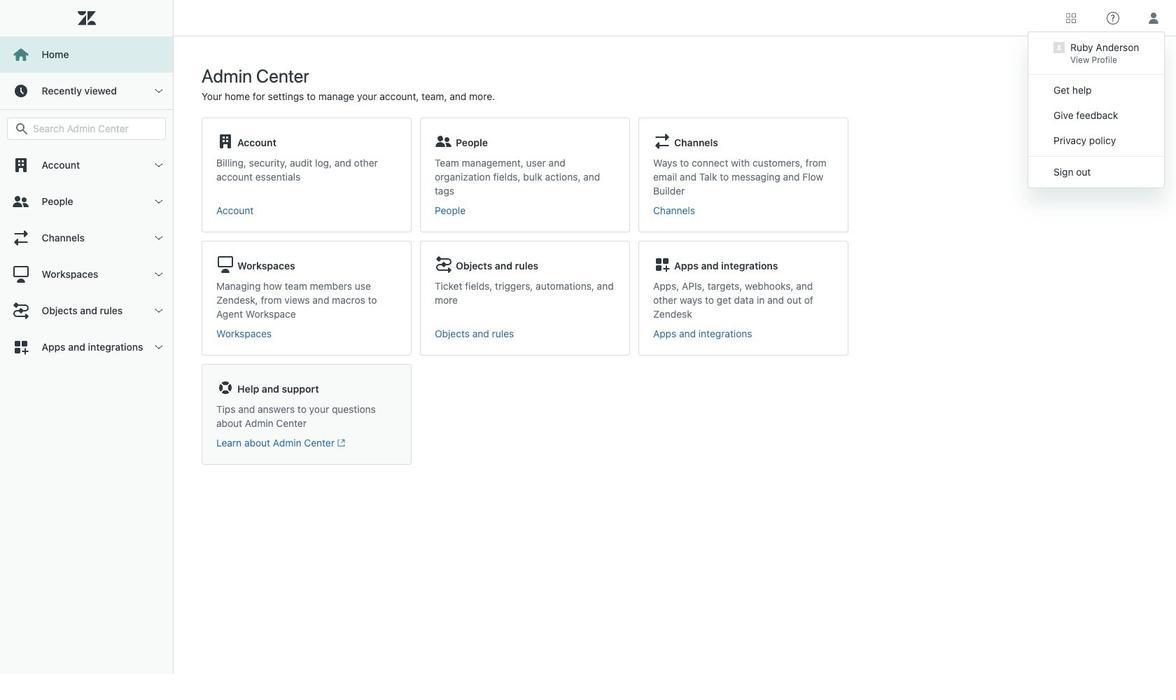 Task type: locate. For each thing, give the bounding box(es) containing it.
menu
[[1028, 32, 1166, 188]]

zendesk products image
[[1067, 13, 1077, 23]]

menu item
[[1029, 35, 1165, 71]]

None search field
[[0, 118, 173, 140]]

tree
[[0, 147, 173, 366]]



Task type: describe. For each thing, give the bounding box(es) containing it.
none search field inside primary element
[[0, 118, 173, 140]]

Search Admin Center field
[[33, 123, 157, 135]]

user menu image
[[1145, 9, 1164, 27]]

primary element
[[0, 0, 174, 675]]

help image
[[1108, 12, 1120, 24]]

tree inside primary element
[[0, 147, 173, 366]]



